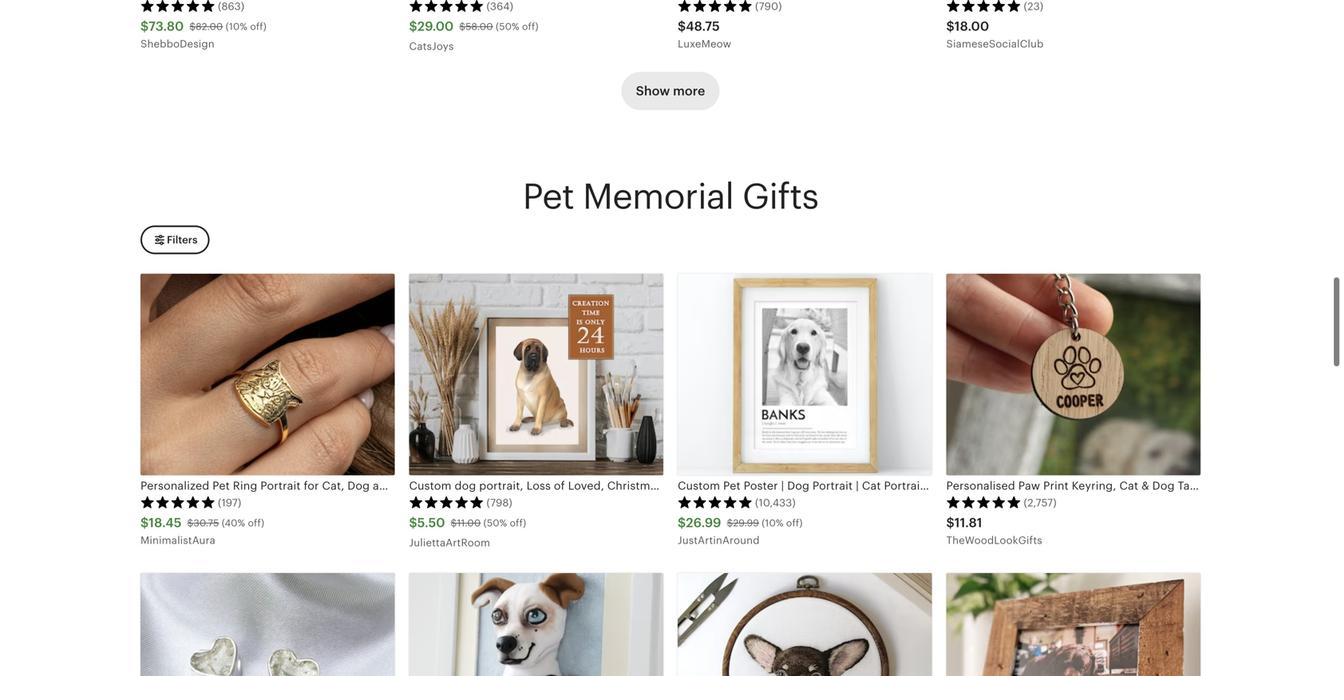Task type: locate. For each thing, give the bounding box(es) containing it.
5 out of 5 stars image up 26.99
[[678, 496, 753, 509]]

(23)
[[1024, 0, 1044, 12]]

26.99
[[686, 516, 722, 530]]

off) inside $ 29.00 $ 58.00 (50% off)
[[522, 21, 539, 32]]

(790)
[[756, 0, 782, 12]]

off) inside $ 73.80 $ 82.00 (10% off) shebbodesign
[[250, 21, 267, 32]]

off) inside $ 5.50 $ 11.00 (50% off)
[[510, 518, 527, 529]]

1 horizontal spatial (10%
[[762, 518, 784, 529]]

gifts
[[743, 177, 819, 217]]

shebbodesign
[[141, 38, 215, 50]]

0 vertical spatial (10%
[[226, 21, 248, 32]]

off) for 29.00
[[522, 21, 539, 32]]

pet memorial gifts
[[523, 177, 819, 217]]

personalised paw print keyring, cat & dog tag name id, pet remembrance gift, cat memorial gift, dog loss sympathy gift, dog memory gift image
[[947, 274, 1201, 476]]

0 horizontal spatial (10%
[[226, 21, 248, 32]]

personalized pet ring portrait for cat, dog and pet memorial gift, handmade summer jewelry loss tribute, gift for her personalized gifts image
[[141, 274, 395, 476]]

5 out of 5 stars image up 11.81
[[947, 496, 1022, 509]]

siamesesocialclub
[[947, 38, 1044, 50]]

(10% for 26.99
[[762, 518, 784, 529]]

$ inside $ 11.81 thewoodlookgifts
[[947, 516, 955, 530]]

$ 18.00 siamesesocialclub
[[947, 19, 1044, 50]]

5 out of 5 stars image up 29.00
[[409, 0, 484, 12]]

(10% for 73.80
[[226, 21, 248, 32]]

(40%
[[222, 518, 245, 529]]

(10% down (10,433)
[[762, 518, 784, 529]]

off) inside $ 26.99 $ 29.99 (10% off) justartinaround
[[787, 518, 803, 529]]

18.00
[[955, 19, 990, 33]]

$ inside $ 5.50 $ 11.00 (50% off)
[[451, 518, 457, 529]]

82.00
[[196, 21, 223, 32]]

5 out of 5 stars image up the 5.50
[[409, 496, 484, 509]]

5 out of 5 stars image up 73.80
[[141, 0, 216, 12]]

$ 18.45 $ 30.75 (40% off) minimalistaura
[[141, 516, 265, 547]]

(798)
[[487, 497, 513, 509]]

(10% inside $ 73.80 $ 82.00 (10% off) shebbodesign
[[226, 21, 248, 32]]

$ inside $ 29.00 $ 58.00 (50% off)
[[460, 21, 466, 32]]

29.99
[[734, 518, 760, 529]]

(50% down (364)
[[496, 21, 520, 32]]

off) right (40%
[[248, 518, 265, 529]]

5 out of 5 stars image for (197)
[[141, 496, 216, 509]]

1 vertical spatial (10%
[[762, 518, 784, 529]]

off) for 73.80
[[250, 21, 267, 32]]

11.81
[[955, 516, 983, 530]]

off)
[[250, 21, 267, 32], [522, 21, 539, 32], [248, 518, 265, 529], [510, 518, 527, 529], [787, 518, 803, 529]]

off) right 82.00
[[250, 21, 267, 32]]

show more
[[636, 84, 706, 98]]

off) right the 58.00
[[522, 21, 539, 32]]

30.75
[[194, 518, 219, 529]]

1 vertical spatial (50%
[[484, 518, 508, 529]]

5 out of 5 stars image up 18.45
[[141, 496, 216, 509]]

$ 26.99 $ 29.99 (10% off) justartinaround
[[678, 516, 803, 547]]

5 out of 5 stars image
[[141, 0, 216, 12], [409, 0, 484, 12], [678, 0, 753, 12], [947, 0, 1022, 12], [141, 496, 216, 509], [409, 496, 484, 509], [678, 496, 753, 509], [947, 496, 1022, 509]]

5 out of 5 stars image for (863)
[[141, 0, 216, 12]]

(50%
[[496, 21, 520, 32], [484, 518, 508, 529]]

off) down (10,433)
[[787, 518, 803, 529]]

(863)
[[218, 0, 245, 12]]

5 out of 5 stars image up 48.75
[[678, 0, 753, 12]]

(50% inside $ 5.50 $ 11.00 (50% off)
[[484, 518, 508, 529]]

5 out of 5 stars image up 18.00
[[947, 0, 1022, 12]]

filters
[[167, 234, 198, 246]]

(50% inside $ 29.00 $ 58.00 (50% off)
[[496, 21, 520, 32]]

more
[[674, 84, 706, 98]]

5 out of 5 stars image for (23)
[[947, 0, 1022, 12]]

(10% inside $ 26.99 $ 29.99 (10% off) justartinaround
[[762, 518, 784, 529]]

justartinaround
[[678, 535, 760, 547]]

0 vertical spatial (50%
[[496, 21, 520, 32]]

custom pet poster | dog portrait | cat portrait | portrait from photo | pet definition | pet memorial gift | pet art | pet art print image
[[678, 274, 933, 476]]

(10%
[[226, 21, 248, 32], [762, 518, 784, 529]]

(10,433)
[[756, 497, 796, 509]]

$ inside $ 18.00 siamesesocialclub
[[947, 19, 955, 33]]

$
[[141, 19, 149, 33], [409, 19, 418, 33], [678, 19, 686, 33], [947, 19, 955, 33], [190, 21, 196, 32], [460, 21, 466, 32], [141, 516, 149, 530], [409, 516, 418, 530], [678, 516, 686, 530], [947, 516, 955, 530], [187, 518, 194, 529], [451, 518, 457, 529], [727, 518, 734, 529]]

(197)
[[218, 497, 242, 509]]

48.75
[[686, 19, 720, 33]]

memorial ashes memorial charm pet ashes jewellery pet memorial dog memorial pet cremation jewellery memorial gift keepsake jewellery image
[[141, 574, 395, 677]]

(10% down (863)
[[226, 21, 248, 32]]

$ 29.00 $ 58.00 (50% off)
[[409, 19, 539, 33]]

off) inside $ 18.45 $ 30.75 (40% off) minimalistaura
[[248, 518, 265, 529]]

thewoodlookgifts
[[947, 535, 1043, 547]]

off) down (798)
[[510, 518, 527, 529]]

(50% down (798)
[[484, 518, 508, 529]]



Task type: vqa. For each thing, say whether or not it's contained in the screenshot.
the $ in the $ 5.50 $ 11.00 (50% off)
yes



Task type: describe. For each thing, give the bounding box(es) containing it.
custom pet embroidery, pet remembrance, pet portrait from photo image
[[678, 574, 933, 677]]

dog custom cartoon pet memorial picture frame dog wall sculpture image
[[409, 574, 664, 677]]

11.00
[[457, 518, 481, 529]]

show more link
[[622, 72, 720, 110]]

off) for 18.45
[[248, 518, 265, 529]]

off) for 5.50
[[510, 518, 527, 529]]

5 out of 5 stars image for (790)
[[678, 0, 753, 12]]

$ inside $ 48.75 luxemeow
[[678, 19, 686, 33]]

personalized picture frame image
[[947, 574, 1201, 677]]

(364)
[[487, 0, 514, 12]]

(2,757)
[[1024, 497, 1057, 509]]

pet
[[523, 177, 574, 217]]

minimalistaura
[[141, 535, 216, 547]]

5 out of 5 stars image for (2,757)
[[947, 496, 1022, 509]]

$ 48.75 luxemeow
[[678, 19, 732, 50]]

$ 73.80 $ 82.00 (10% off) shebbodesign
[[141, 19, 267, 50]]

show
[[636, 84, 670, 98]]

$ 5.50 $ 11.00 (50% off)
[[409, 516, 527, 530]]

58.00
[[466, 21, 493, 32]]

18.45
[[149, 516, 182, 530]]

5 out of 5 stars image for (10,433)
[[678, 496, 753, 509]]

memorial
[[583, 177, 734, 217]]

custom dog portrait, loss of loved, christmas gift, cheer up gift, pet portrait, custom caricature, pet loss gift, pet memorial, dog mom image
[[409, 274, 664, 476]]

(50% for 29.00
[[496, 21, 520, 32]]

5.50
[[418, 516, 445, 530]]

$ 11.81 thewoodlookgifts
[[947, 516, 1043, 547]]

off) for 26.99
[[787, 518, 803, 529]]

29.00
[[418, 19, 454, 33]]

5 out of 5 stars image for (798)
[[409, 496, 484, 509]]

filters button
[[141, 226, 210, 255]]

(50% for 5.50
[[484, 518, 508, 529]]

juliettaartroom
[[409, 537, 491, 549]]

5 out of 5 stars image for (364)
[[409, 0, 484, 12]]

73.80
[[149, 19, 184, 33]]

catsjoys
[[409, 40, 454, 52]]

luxemeow
[[678, 38, 732, 50]]



